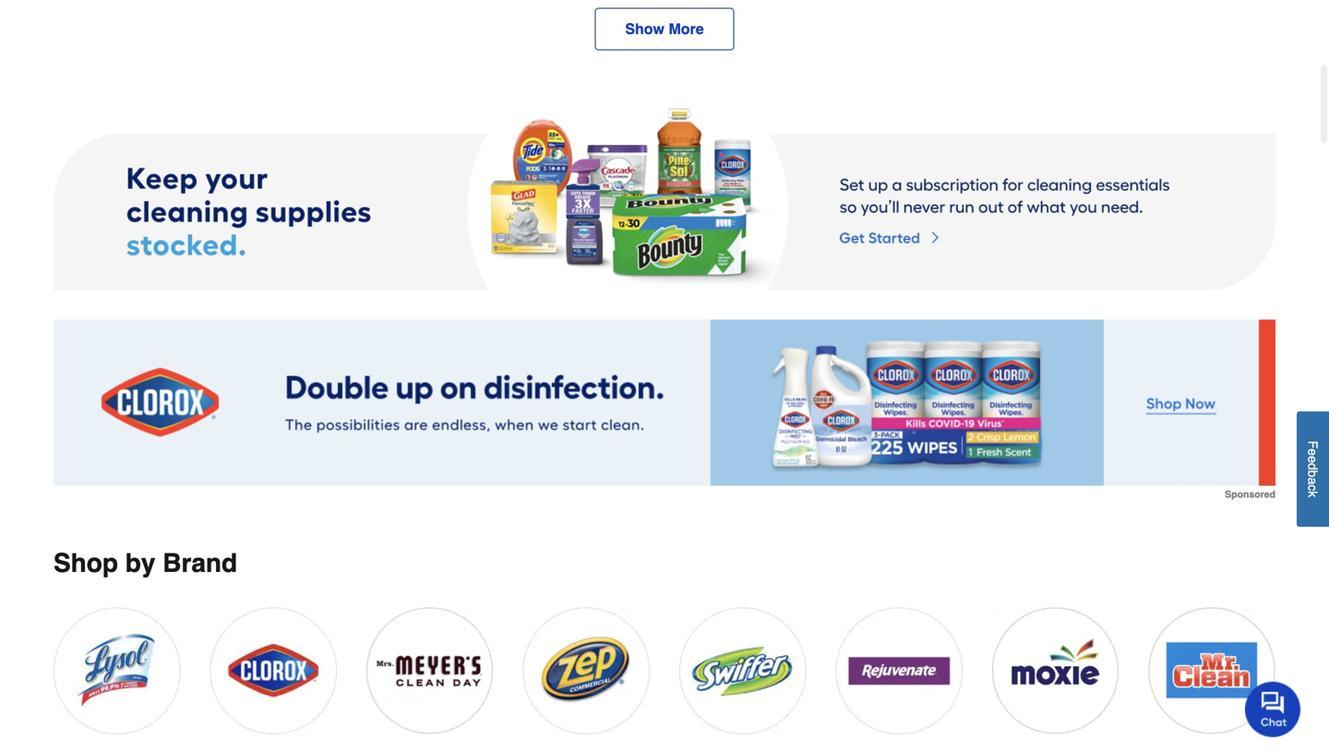 Task type: describe. For each thing, give the bounding box(es) containing it.
mrs. meyer's clean day logo. image
[[366, 608, 493, 735]]

show more
[[625, 20, 704, 37]]

brand
[[163, 549, 237, 578]]

k
[[1306, 491, 1320, 498]]

a
[[1306, 477, 1320, 485]]

shop by brand
[[54, 549, 237, 578]]

swiffer logo. image
[[679, 608, 806, 735]]

b
[[1306, 470, 1320, 477]]

2 e from the top
[[1306, 456, 1320, 463]]

show more button
[[595, 8, 734, 50]]

f
[[1306, 441, 1320, 449]]



Task type: vqa. For each thing, say whether or not it's contained in the screenshot.
Light Bulbs
no



Task type: locate. For each thing, give the bounding box(es) containing it.
show
[[625, 20, 665, 37]]

chat invite button image
[[1245, 681, 1301, 738]]

by
[[125, 549, 155, 578]]

mr. clean logo. image
[[1149, 608, 1276, 735]]

rejuvenate logo. image
[[836, 608, 963, 735]]

d
[[1306, 463, 1320, 470]]

zep logo. image
[[523, 608, 650, 735]]

c
[[1306, 485, 1320, 491]]

e
[[1306, 449, 1320, 456], [1306, 456, 1320, 463]]

f e e d b a c k
[[1306, 441, 1320, 498]]

moxie logo. image
[[992, 608, 1119, 735]]

set-up a subscription for cleaning essentials so you'll never run out of what you need. image
[[54, 106, 1276, 290]]

f e e d b a c k button
[[1297, 412, 1329, 527]]

clorox logo. image
[[210, 608, 337, 735]]

1 e from the top
[[1306, 449, 1320, 456]]

advertisement region
[[54, 320, 1276, 501]]

lysol logo. image
[[54, 608, 180, 735]]

e up 'b' at the right of the page
[[1306, 456, 1320, 463]]

more
[[669, 20, 704, 37]]

shop
[[54, 549, 118, 578]]

e up 'd'
[[1306, 449, 1320, 456]]



